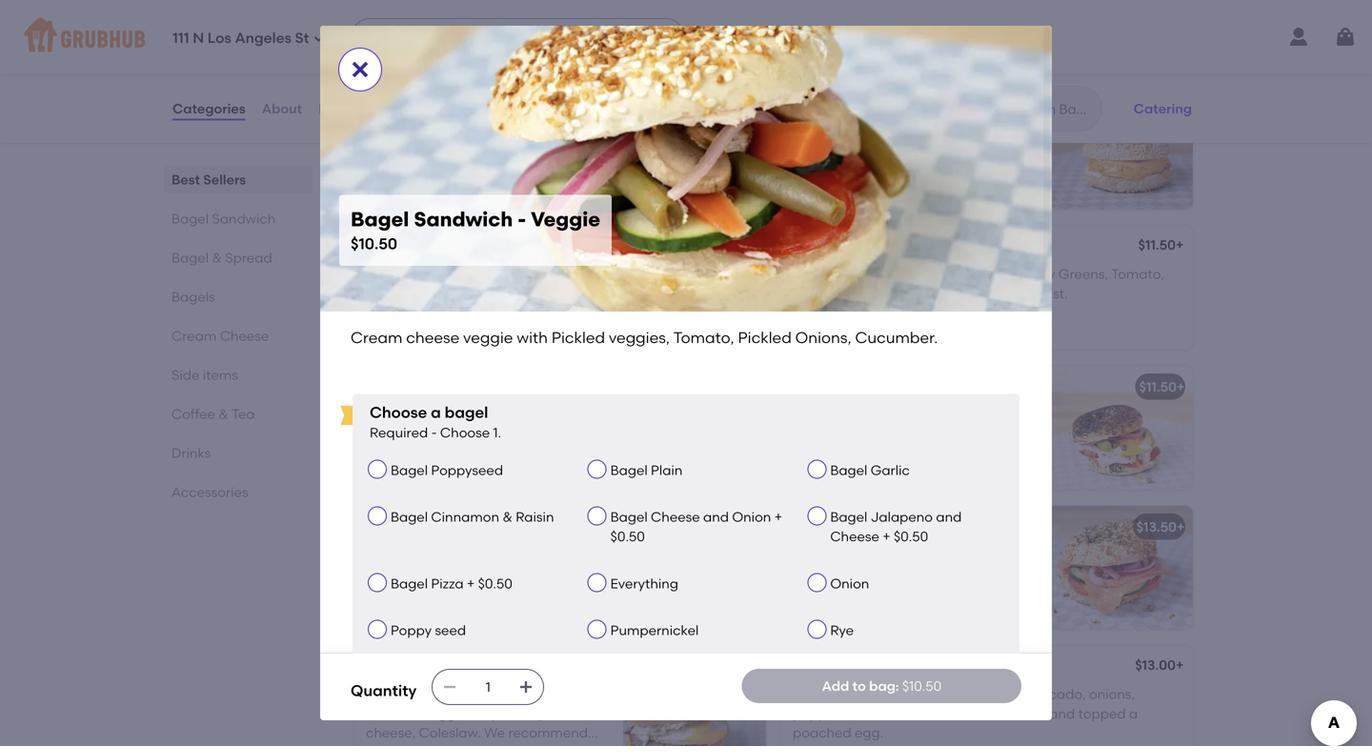 Task type: describe. For each thing, give the bounding box(es) containing it.
bagel sandwich - lox image
[[1050, 506, 1193, 630]]

cheese down bagel sandwich - veggie
[[414, 266, 461, 282]]

to inside smashed avocado with shallots, peppers, olives, provolone cheese, poached egg. served as an open face sandwich. we recommend to use our plain bagel.
[[574, 604, 587, 620]]

- for bagel sandwich - veggie
[[475, 239, 481, 255]]

garlic,
[[921, 126, 962, 142]]

sellers
[[203, 172, 246, 188]]

bagel sandwich - lox
[[793, 523, 938, 539]]

garlic
[[871, 462, 910, 478]]

- for bagel sandwich - avocado smash
[[475, 519, 481, 535]]

cheese right search icon
[[953, 99, 1002, 115]]

cheese inside the cream cheese with herbs, lox, tomato, cucumber, onions, capers. we recommend on our sesame bagel.
[[841, 550, 888, 566]]

coffee
[[172, 406, 215, 422]]

capers,
[[845, 445, 896, 461]]

eggs,
[[866, 145, 901, 161]]

cheese, inside smashed avocado with shallots, peppers, olives, provolone cheese, poached egg. served as an open face sandwich. we recommend to use our plain bagel.
[[536, 566, 586, 582]]

0 vertical spatial white
[[958, 379, 997, 395]]

and for jalapeno
[[936, 509, 962, 525]]

cheese inside open face sandwich  with smashed avocado, onions, peppers, olives, tomatoes, jack cheese and topped a poached egg.
[[1000, 706, 1047, 722]]

0 horizontal spatial cucumber.
[[366, 305, 438, 321]]

dijon for with
[[497, 686, 530, 703]]

1 horizontal spatial svg image
[[443, 680, 458, 695]]

cheese.
[[963, 145, 1012, 161]]

and for cheese
[[703, 509, 729, 525]]

cream cheese with herbs, lox, tomato, cucumber, onions, capers. we recommend on our sesame bagel.
[[793, 550, 1017, 624]]

categories
[[173, 100, 246, 117]]

served inside cream cheese with garlic, scrambled eggs, cheddar cheese. we recommend to be served on our everything bagel
[[937, 165, 980, 181]]

veggie inside cream cheese veggie with pickled veggies, tomato, pickled onions, cucumber.
[[464, 266, 507, 282]]

cheese, inside cream cheese with dijon mustard, pastrami, egg sunny side up, jack cheese, coleslaw. we recommend to be served on our jalap
[[366, 725, 416, 741]]

& inside coffee & tea tab
[[219, 406, 229, 422]]

cream cheese with garlic, tomato, avocado, white fish salad, pickled onions, capers, egg sunny side up. we recommend in our everything bagel
[[793, 406, 1023, 500]]

with inside cream cheese with dijon mustard, baby greens, tomato, pickled onions, brie cheese, turkey breast.
[[894, 266, 924, 282]]

breast.
[[1023, 285, 1068, 302]]

to inside cream cheese with dijon mustard, pastrami, egg sunny side up, jack cheese, coleslaw. we recommend to be served on our jalap
[[366, 744, 379, 746]]

bagel sandwich - pastrami image
[[623, 647, 766, 746]]

- for bagel sandwich - veggie $10.50
[[518, 207, 526, 232]]

cream cheese with dijon mustard, baby greens, tomato, pickled onions, brie cheese, turkey breast.
[[793, 266, 1165, 302]]

bagels tab
[[172, 287, 305, 307]]

pizza
[[431, 576, 464, 592]]

we inside cream cheese with garlic, tomato, avocado, white fish salad, pickled onions, capers, egg sunny side up. we recommend in our everything bagel
[[793, 464, 814, 480]]

best for $13.50
[[805, 500, 829, 514]]

turkey inside cream cheese with dijon mustard, baby greens, tomato, pickled onions, brie cheese, turkey breast.
[[979, 285, 1020, 302]]

2 horizontal spatial svg image
[[1335, 26, 1357, 49]]

sunny inside cream cheese with garlic, tomato, avocado, white fish salad, pickled onions, capers, egg sunny side up. we recommend in our everything bagel
[[928, 445, 967, 461]]

1 vertical spatial $13.00 +
[[1136, 657, 1184, 674]]

bagel sandwich - veggie $10.50
[[351, 207, 601, 253]]

open
[[546, 585, 579, 601]]

items
[[203, 367, 238, 383]]

$4.50
[[715, 99, 750, 115]]

choose a bagel required - choose 1.
[[370, 403, 501, 441]]

$0.50 inside bagel cheese and onion + $0.50
[[611, 529, 645, 545]]

pickled inside cream cheese with dijon mustard, baby greens, tomato, pickled onions, brie cheese, turkey breast.
[[793, 285, 840, 302]]

2 horizontal spatial svg image
[[519, 680, 534, 695]]

our inside cream cheese with dijon mustard, pastrami, egg sunny side up, jack cheese, coleslaw. we recommend to be served on our jalap
[[468, 744, 490, 746]]

1 horizontal spatial smash
[[855, 659, 898, 676]]

& up garlic,
[[940, 99, 950, 115]]

bagel inside bagel sandwich - veggie $10.50
[[351, 207, 409, 232]]

our inside cream cheese with garlic, tomato, avocado, white fish salad, pickled onions, capers, egg sunny side up. we recommend in our everything bagel
[[915, 464, 936, 480]]

cream cheese with garlic, scrambled eggs, cheddar cheese. we recommend to be served on our everything bagel
[[793, 126, 1024, 200]]

we inside cream cheese with dijon mustard, pastrami, egg sunny side up, jack cheese, coleslaw. we recommend to be served on our jalap
[[484, 725, 505, 741]]

be inside cream cheese with dijon mustard, pastrami, egg sunny side up, jack cheese, coleslaw. we recommend to be served on our jalap
[[383, 744, 399, 746]]

veggie for bagel sandwich - veggie $10.50
[[531, 207, 601, 232]]

bagel. inside smashed avocado with shallots, peppers, olives, provolone cheese, poached egg. served as an open face sandwich. we recommend to use our plain bagel.
[[452, 624, 492, 640]]

0 horizontal spatial $0.50
[[478, 576, 513, 592]]

cheese for bagel cheese and onion + $0.50
[[651, 509, 700, 525]]

open face sandwich  with smashed avocado, onions, peppers, olives, tomatoes, jack cheese and topped a poached egg.
[[793, 686, 1138, 741]]

recommend inside cream cheese with dijon mustard, pastrami, egg sunny side up, jack cheese, coleslaw. we recommend to be served on our jalap
[[509, 725, 588, 741]]

$10.50 + for cream cheese with garlic, scrambled eggs, cheddar cheese. we recommend to be served on our everything bagel
[[1137, 99, 1185, 115]]

cheese up bagel plain
[[633, 379, 680, 395]]

cream cheese tab
[[172, 326, 305, 346]]

cream for bagel sandwich -  egg & cheese
[[793, 126, 838, 142]]

best for bagels
[[172, 172, 200, 188]]

veggie for bagel sandwich - veggie
[[484, 239, 529, 255]]

categories button
[[172, 74, 247, 143]]

required
[[370, 425, 428, 441]]

salad
[[1029, 379, 1066, 395]]

herbs,
[[921, 550, 961, 566]]

sunny inside cream cheese with dijon mustard, pastrami, egg sunny side up, jack cheese, coleslaw. we recommend to be served on our jalap
[[459, 706, 498, 722]]

avocado smash
[[793, 659, 898, 676]]

- for bagel sandwich - smoke white fish salad
[[902, 379, 908, 395]]

poppy seed
[[391, 623, 466, 639]]

angeles
[[235, 30, 292, 47]]

1 vertical spatial avocado
[[484, 519, 543, 535]]

mustard, for bagel sandwich - pastrami
[[533, 686, 590, 703]]

bagel inside cream cheese with garlic, scrambled eggs, cheddar cheese. we recommend to be served on our everything bagel
[[864, 184, 902, 200]]

111
[[173, 30, 189, 47]]

search icon image
[[922, 97, 944, 120]]

provolone
[[469, 566, 533, 582]]

0 horizontal spatial everything
[[611, 576, 679, 592]]

1 horizontal spatial svg image
[[365, 30, 380, 45]]

bagel sandwich -  egg & cheese image
[[1050, 86, 1193, 210]]

up.
[[1000, 445, 1020, 461]]

cream for bagel sandwich - pastrami
[[366, 686, 411, 703]]

0 vertical spatial $13.00 +
[[710, 519, 758, 535]]

sandwich.
[[398, 604, 464, 620]]

Input item quantity number field
[[467, 670, 509, 704]]

tomato, down bagel sandwich - veggie
[[422, 285, 475, 302]]

white inside cream cheese with garlic, tomato, avocado, white fish salad, pickled onions, capers, egg sunny side up. we recommend in our everything bagel
[[857, 425, 895, 442]]

raisin
[[516, 509, 554, 525]]

up,
[[531, 706, 551, 722]]

cream for bagel sandwich - lox
[[793, 550, 838, 566]]

capers.
[[969, 569, 1017, 586]]

bagel poppyseed
[[391, 462, 503, 478]]

shallots,
[[521, 546, 574, 562]]

catering button
[[1126, 88, 1201, 130]]

1.
[[493, 425, 501, 441]]

olives, inside open face sandwich  with smashed avocado, onions, peppers, olives, tomatoes, jack cheese and topped a poached egg.
[[853, 706, 893, 722]]

1 vertical spatial $13.00
[[1136, 657, 1176, 674]]

avocado,
[[793, 425, 854, 442]]

bagels
[[172, 289, 215, 305]]

with down bagel sandwich - veggie $10.50
[[511, 266, 538, 282]]

0 vertical spatial cream cheese veggie with pickled veggies, tomato, pickled onions, cucumber.
[[366, 266, 587, 321]]

0 horizontal spatial smash
[[546, 519, 588, 535]]

mustard, for sandwich - turkey & brie
[[963, 266, 1019, 282]]

avocado
[[430, 546, 488, 562]]

tomato, up bagel sandwich - bacon egg avocado & cheese image
[[674, 328, 735, 347]]

bagel jalapeno and cheese
[[831, 509, 962, 545]]

catering
[[1134, 100, 1193, 117]]

egg right bacon
[[529, 379, 555, 395]]

fish
[[1000, 379, 1026, 395]]

$14.50 +
[[710, 659, 758, 676]]

bagel sandwich - build your own image
[[623, 86, 766, 210]]

pastrami,
[[366, 706, 427, 722]]

drinks tab
[[172, 443, 305, 463]]

jalapeno
[[871, 509, 933, 525]]

2 veggie from the top
[[463, 328, 513, 347]]

everything
[[793, 184, 861, 200]]

jack for tomatoes,
[[965, 706, 997, 722]]

+ $0.50
[[883, 529, 929, 545]]

peppers, inside open face sandwich  with smashed avocado, onions, peppers, olives, tomatoes, jack cheese and topped a poached egg.
[[793, 706, 850, 722]]

cheese inside bagel jalapeno and cheese
[[831, 529, 880, 545]]

cheese for cream cheese
[[220, 328, 269, 344]]

- inside choose a bagel required - choose 1.
[[431, 425, 437, 441]]

seller for bagel sandwich - lox
[[832, 500, 863, 514]]

cheese for cream cheese with dijon mustard, pastrami, egg sunny side up, jack cheese, coleslaw. we recommend to be served on our jalap
[[414, 686, 464, 703]]

recommend inside the cream cheese with herbs, lox, tomato, cucumber, onions, capers. we recommend on our sesame bagel.
[[817, 589, 897, 605]]

recommend inside cream cheese with garlic, tomato, avocado, white fish salad, pickled onions, capers, egg sunny side up. we recommend in our everything bagel
[[817, 464, 897, 480]]

coleslaw.
[[419, 725, 481, 741]]

with for bagel sandwich -  egg & cheese
[[891, 126, 918, 142]]

to down avocado smash
[[853, 678, 866, 694]]

$11.50 + for bagel sandwich - bacon egg avocado & cheese
[[713, 379, 758, 395]]

bagel cinnamon & raisin
[[391, 509, 554, 525]]

& up bagel plain
[[620, 379, 630, 395]]

on inside cream cheese with garlic, scrambled eggs, cheddar cheese. we recommend to be served on our everything bagel
[[983, 165, 999, 181]]

0 vertical spatial veggies,
[[366, 285, 419, 302]]

recommend inside cream cheese with garlic, scrambled eggs, cheddar cheese. we recommend to be served on our everything bagel
[[817, 165, 897, 181]]

served
[[460, 585, 505, 601]]

build
[[484, 103, 517, 119]]

lox
[[911, 523, 938, 539]]

bagel sandwich - build your own
[[366, 103, 582, 119]]

bagel inside choose a bagel required - choose 1.
[[445, 403, 488, 422]]

about
[[262, 100, 302, 117]]

poppy
[[391, 623, 432, 639]]

bagel sandwich - smoke white fish salad image
[[1050, 366, 1193, 490]]

bagel sandwich -  egg & cheese
[[793, 99, 1002, 115]]

reviews
[[318, 100, 372, 117]]

bagel sandwich inside tab
[[172, 211, 276, 227]]

on inside the cream cheese with herbs, lox, tomato, cucumber, onions, capers. we recommend on our sesame bagel.
[[900, 589, 917, 605]]

accessories tab
[[172, 482, 305, 502]]

our inside the cream cheese with herbs, lox, tomato, cucumber, onions, capers. we recommend on our sesame bagel.
[[920, 589, 941, 605]]

& up cheese,
[[915, 239, 925, 255]]

our inside smashed avocado with shallots, peppers, olives, provolone cheese, poached egg. served as an open face sandwich. we recommend to use our plain bagel.
[[392, 624, 413, 640]]

n
[[193, 30, 204, 47]]

we inside cream cheese with garlic, scrambled eggs, cheddar cheese. we recommend to be served on our everything bagel
[[793, 165, 814, 181]]

plain
[[416, 624, 448, 640]]

bagel inside cream cheese with garlic, tomato, avocado, white fish salad, pickled onions, capers, egg sunny side up. we recommend in our everything bagel
[[793, 484, 831, 500]]

cream for bagel sandwich - veggie
[[366, 266, 411, 282]]

and inside open face sandwich  with smashed avocado, onions, peppers, olives, tomatoes, jack cheese and topped a poached egg.
[[1050, 706, 1076, 722]]

side inside cream cheese with garlic, tomato, avocado, white fish salad, pickled onions, capers, egg sunny side up. we recommend in our everything bagel
[[970, 445, 996, 461]]

cheese for cream cheese with dijon mustard, baby greens, tomato, pickled onions, brie cheese, turkey breast.
[[841, 266, 891, 282]]

we inside the cream cheese with herbs, lox, tomato, cucumber, onions, capers. we recommend on our sesame bagel.
[[793, 589, 814, 605]]

bagel & spread
[[172, 250, 272, 266]]

cream inside cream cheese tab
[[172, 328, 217, 344]]

1 vertical spatial veggies,
[[609, 328, 670, 347]]

smashed
[[963, 686, 1022, 703]]

with up bagel sandwich - bacon egg avocado & cheese
[[517, 328, 548, 347]]

poppyseed
[[431, 462, 503, 478]]

seed
[[435, 623, 466, 639]]

bag:
[[870, 678, 900, 694]]

cheese up choose a bagel required - choose 1.
[[406, 328, 460, 347]]

Search Brooklyn Bagel Bakery search field
[[950, 100, 1096, 118]]

tomato, inside cream cheese with dijon mustard, baby greens, tomato, pickled onions, brie cheese, turkey breast.
[[1112, 266, 1165, 282]]

0 vertical spatial choose
[[370, 403, 427, 422]]

drinks
[[172, 445, 211, 461]]



Task type: locate. For each thing, give the bounding box(es) containing it.
choose up required
[[370, 403, 427, 422]]

1 horizontal spatial brie
[[929, 239, 954, 255]]

we right coleslaw.
[[484, 725, 505, 741]]

with inside cream cheese with dijon mustard, pastrami, egg sunny side up, jack cheese, coleslaw. we recommend to be served on our jalap
[[467, 686, 494, 703]]

1 vertical spatial a
[[1130, 706, 1138, 722]]

side items
[[172, 367, 238, 383]]

1 vertical spatial poached
[[793, 725, 852, 741]]

main navigation navigation
[[0, 0, 1373, 74]]

jack
[[554, 706, 586, 722], [965, 706, 997, 722]]

0 horizontal spatial svg image
[[349, 58, 372, 81]]

dijon inside cream cheese with dijon mustard, pastrami, egg sunny side up, jack cheese, coleslaw. we recommend to be served on our jalap
[[497, 686, 530, 703]]

tomato, inside cream cheese with garlic, tomato, avocado, white fish salad, pickled onions, capers, egg sunny side up. we recommend in our everything bagel
[[970, 406, 1023, 422]]

$11.50 +
[[1139, 237, 1184, 253], [713, 379, 758, 395], [1140, 379, 1185, 395]]

sandwich inside bagel sandwich - veggie $10.50
[[414, 207, 513, 232]]

cheese inside cream cheese with dijon mustard, pastrami, egg sunny side up, jack cheese, coleslaw. we recommend to be served on our jalap
[[414, 686, 464, 703]]

0 vertical spatial $13.00
[[710, 519, 750, 535]]

1 vertical spatial cucumber.
[[855, 328, 938, 347]]

best sellers tab
[[172, 170, 305, 190]]

best right reviews button
[[377, 79, 402, 93]]

$0.50 down bagel plain
[[611, 529, 645, 545]]

1 vertical spatial best
[[172, 172, 200, 188]]

egg down fish
[[899, 445, 924, 461]]

sesame
[[944, 589, 994, 605]]

1 vertical spatial cream cheese veggie with pickled veggies, tomato, pickled onions, cucumber.
[[351, 328, 938, 347]]

cheese down "bagel sandwich - pastrami"
[[414, 686, 464, 703]]

and inside bagel cheese and onion + $0.50
[[703, 509, 729, 525]]

- for bagel sandwich -  egg & cheese
[[902, 99, 908, 115]]

cheese, up open
[[536, 566, 586, 582]]

- for bagel sandwich - build your own
[[475, 103, 481, 119]]

0 vertical spatial best
[[377, 79, 402, 93]]

bagel sandwich - pastrami
[[366, 659, 543, 676]]

1 horizontal spatial bagel.
[[793, 608, 834, 624]]

cheese inside cream cheese with garlic, scrambled eggs, cheddar cheese. we recommend to be served on our everything bagel
[[841, 126, 888, 142]]

sandwich
[[865, 686, 927, 703]]

cheese down smashed
[[1000, 706, 1047, 722]]

in
[[900, 464, 911, 480]]

0 vertical spatial dijon
[[927, 266, 960, 282]]

1 veggie from the top
[[464, 266, 507, 282]]

face inside open face sandwich  with smashed avocado, onions, peppers, olives, tomatoes, jack cheese and topped a poached egg.
[[832, 686, 862, 703]]

olives,
[[426, 566, 466, 582], [853, 706, 893, 722]]

smashed avocado with shallots, peppers, olives, provolone cheese, poached egg. served as an open face sandwich. we recommend to use our plain bagel.
[[366, 546, 587, 640]]

poached inside open face sandwich  with smashed avocado, onions, peppers, olives, tomatoes, jack cheese and topped a poached egg.
[[793, 725, 852, 741]]

- for bagel sandwich - pastrami
[[475, 659, 481, 676]]

cream inside cream cheese with garlic, tomato, avocado, white fish salad, pickled onions, capers, egg sunny side up. we recommend in our everything bagel
[[793, 406, 838, 422]]

1 horizontal spatial dijon
[[927, 266, 960, 282]]

0 vertical spatial seller
[[405, 79, 436, 93]]

111 n los angeles st
[[173, 30, 309, 47]]

we down 'avocado,'
[[793, 464, 814, 480]]

$0.50 down jalapeno
[[894, 529, 929, 545]]

face
[[366, 604, 395, 620], [832, 686, 862, 703]]

egg inside cream cheese with dijon mustard, pastrami, egg sunny side up, jack cheese, coleslaw. we recommend to be served on our jalap
[[431, 706, 456, 722]]

cheese up side items 'tab'
[[220, 328, 269, 344]]

bagel sandwich - avocado smash image
[[623, 506, 766, 630]]

egg. inside smashed avocado with shallots, peppers, olives, provolone cheese, poached egg. served as an open face sandwich. we recommend to use our plain bagel.
[[428, 585, 457, 601]]

tomato, down fish
[[970, 406, 1023, 422]]

bagel inside bagel cheese and onion + $0.50
[[611, 509, 648, 525]]

onions, inside open face sandwich  with smashed avocado, onions, peppers, olives, tomatoes, jack cheese and topped a poached egg.
[[1090, 686, 1135, 703]]

accessories
[[172, 484, 248, 500]]

dijon up cheese,
[[927, 266, 960, 282]]

to inside cream cheese with garlic, scrambled eggs, cheddar cheese. we recommend to be served on our everything bagel
[[900, 165, 913, 181]]

1 jack from the left
[[554, 706, 586, 722]]

0 horizontal spatial $13.00 +
[[710, 519, 758, 535]]

cheese,
[[923, 285, 976, 302]]

best seller for bagel sandwich - build your own
[[377, 79, 436, 93]]

0 vertical spatial poached
[[366, 585, 425, 601]]

olives, inside smashed avocado with shallots, peppers, olives, provolone cheese, poached egg. served as an open face sandwich. we recommend to use our plain bagel.
[[426, 566, 466, 582]]

be down pastrami,
[[383, 744, 399, 746]]

0 horizontal spatial veggie
[[484, 239, 529, 255]]

be down cheddar
[[917, 165, 933, 181]]

a inside choose a bagel required - choose 1.
[[431, 403, 441, 422]]

olives, down add to bag: $10.50
[[853, 706, 893, 722]]

cream
[[793, 126, 838, 142], [366, 266, 411, 282], [793, 266, 838, 282], [172, 328, 217, 344], [351, 328, 403, 347], [793, 406, 838, 422], [793, 550, 838, 566], [366, 686, 411, 703]]

a inside open face sandwich  with smashed avocado, onions, peppers, olives, tomatoes, jack cheese and topped a poached egg.
[[1130, 706, 1138, 722]]

best inside tab
[[172, 172, 200, 188]]

0 horizontal spatial side
[[501, 706, 528, 722]]

0 vertical spatial served
[[937, 165, 980, 181]]

0 horizontal spatial bagel sandwich
[[172, 211, 276, 227]]

1 horizontal spatial everything
[[939, 464, 1007, 480]]

poached down smashed
[[366, 585, 425, 601]]

jack inside open face sandwich  with smashed avocado, onions, peppers, olives, tomatoes, jack cheese and topped a poached egg.
[[965, 706, 997, 722]]

cream inside cream cheese with dijon mustard, pastrami, egg sunny side up, jack cheese, coleslaw. we recommend to be served on our jalap
[[366, 686, 411, 703]]

1 horizontal spatial choose
[[440, 425, 490, 441]]

0 horizontal spatial and
[[703, 509, 729, 525]]

brie inside cream cheese with dijon mustard, baby greens, tomato, pickled onions, brie cheese, turkey breast.
[[895, 285, 920, 302]]

egg. inside open face sandwich  with smashed avocado, onions, peppers, olives, tomatoes, jack cheese and topped a poached egg.
[[855, 725, 884, 741]]

0 horizontal spatial best seller
[[377, 79, 436, 93]]

0 vertical spatial avocado
[[558, 379, 617, 395]]

tomato,
[[1112, 266, 1165, 282], [422, 285, 475, 302], [674, 328, 735, 347], [970, 406, 1023, 422]]

recommend down capers, on the bottom right
[[817, 464, 897, 480]]

0 horizontal spatial bagel
[[445, 403, 488, 422]]

with inside open face sandwich  with smashed avocado, onions, peppers, olives, tomatoes, jack cheese and topped a poached egg.
[[930, 686, 960, 703]]

1 vertical spatial peppers,
[[793, 706, 850, 722]]

egg. up sandwich. in the bottom of the page
[[428, 585, 457, 601]]

with down + $0.50
[[891, 550, 918, 566]]

sunny down salad,
[[928, 445, 967, 461]]

sandwich - turkey & brie
[[793, 239, 954, 255]]

0 vertical spatial veggie
[[464, 266, 507, 282]]

bagel plain
[[611, 462, 683, 478]]

mustard, up up, at the bottom left
[[533, 686, 590, 703]]

pickled inside cream cheese with garlic, tomato, avocado, white fish salad, pickled onions, capers, egg sunny side up. we recommend in our everything bagel
[[966, 425, 1013, 442]]

sunny
[[928, 445, 967, 461], [459, 706, 498, 722]]

garlic,
[[924, 406, 967, 422]]

we
[[793, 165, 814, 181], [793, 464, 814, 480], [793, 589, 814, 605], [467, 604, 488, 620], [484, 725, 505, 741]]

white left fish
[[958, 379, 997, 395]]

0 horizontal spatial veggies,
[[366, 285, 419, 302]]

1 horizontal spatial onion
[[831, 576, 870, 592]]

brie
[[929, 239, 954, 255], [895, 285, 920, 302]]

bagel sandwich - bacon egg avocado & cheese image
[[623, 366, 766, 490]]

smash up add to bag: $10.50
[[855, 659, 898, 676]]

0 horizontal spatial dijon
[[497, 686, 530, 703]]

face down avocado smash
[[832, 686, 862, 703]]

0 vertical spatial peppers,
[[366, 566, 423, 582]]

cheese, down pastrami,
[[366, 725, 416, 741]]

with for bagel sandwich - smoke white fish salad
[[894, 406, 921, 422]]

avocado
[[558, 379, 617, 395], [484, 519, 543, 535], [793, 659, 852, 676]]

with inside cream cheese with garlic, scrambled eggs, cheddar cheese. we recommend to be served on our everything bagel
[[891, 126, 918, 142]]

and
[[703, 509, 729, 525], [936, 509, 962, 525], [1050, 706, 1076, 722]]

0 vertical spatial turkey
[[869, 239, 912, 255]]

$11.50 + for bagel sandwich - smoke white fish salad
[[1140, 379, 1185, 395]]

$13.50
[[1137, 519, 1177, 535]]

0 vertical spatial everything
[[939, 464, 1007, 480]]

an
[[526, 585, 543, 601]]

veggie up bacon
[[463, 328, 513, 347]]

& inside bagel & spread tab
[[212, 250, 222, 266]]

svg image
[[1335, 26, 1357, 49], [365, 30, 380, 45], [313, 33, 325, 44]]

our right use
[[392, 624, 413, 640]]

turkey left the breast.
[[979, 285, 1020, 302]]

scrambled
[[793, 145, 863, 161]]

0 vertical spatial olives,
[[426, 566, 466, 582]]

& left raisin
[[503, 509, 513, 525]]

0 horizontal spatial best
[[172, 172, 200, 188]]

1 vertical spatial mustard,
[[533, 686, 590, 703]]

best sellers
[[172, 172, 246, 188]]

0 vertical spatial best seller
[[377, 79, 436, 93]]

0 horizontal spatial $13.00
[[710, 519, 750, 535]]

svg image down "bagel sandwich - pastrami"
[[443, 680, 458, 695]]

side left up, at the bottom left
[[501, 706, 528, 722]]

bagel cheese and onion + $0.50
[[611, 509, 783, 545]]

coffee & tea
[[172, 406, 255, 422]]

and down the avocado,
[[1050, 706, 1076, 722]]

cheese inside bagel cheese and onion + $0.50
[[651, 509, 700, 525]]

bagel sandwich tab
[[172, 209, 305, 229]]

own
[[552, 103, 582, 119]]

smashed
[[366, 546, 427, 562]]

1 vertical spatial choose
[[440, 425, 490, 441]]

we down tomato,
[[793, 589, 814, 605]]

st
[[295, 30, 309, 47]]

1 horizontal spatial cucumber.
[[855, 328, 938, 347]]

bagel. down tomato,
[[793, 608, 834, 624]]

with up provolone
[[491, 546, 518, 562]]

bagel down bacon
[[445, 403, 488, 422]]

1 horizontal spatial $0.50
[[611, 529, 645, 545]]

0 horizontal spatial seller
[[405, 79, 436, 93]]

choose left 1.
[[440, 425, 490, 441]]

dijon inside cream cheese with dijon mustard, baby greens, tomato, pickled onions, brie cheese, turkey breast.
[[927, 266, 960, 282]]

seller for bagel sandwich - build your own
[[405, 79, 436, 93]]

1 vertical spatial veggie
[[484, 239, 529, 255]]

recommend down an on the left of the page
[[491, 604, 571, 620]]

bagel sandwich - bacon egg avocado & cheese
[[366, 379, 680, 395]]

cheese up the cucumber, at the right
[[831, 529, 880, 545]]

cheese down plain
[[651, 509, 700, 525]]

to down open
[[574, 604, 587, 620]]

we up everything
[[793, 165, 814, 181]]

0 vertical spatial bagel sandwich
[[351, 41, 513, 66]]

bagel sandwich - avocado smash
[[366, 519, 588, 535]]

1 vertical spatial onion
[[831, 576, 870, 592]]

cheese down sandwich - turkey & brie
[[841, 266, 891, 282]]

coffee & tea tab
[[172, 404, 305, 424]]

to down pastrami,
[[366, 744, 379, 746]]

1 vertical spatial onions,
[[1090, 686, 1135, 703]]

open
[[793, 686, 829, 703]]

1 vertical spatial brie
[[895, 285, 920, 302]]

egg up garlic,
[[911, 99, 936, 115]]

add to bag: $10.50
[[822, 678, 942, 694]]

best for $4.50
[[377, 79, 402, 93]]

1 horizontal spatial avocado
[[558, 379, 617, 395]]

2 vertical spatial bagel
[[793, 484, 831, 500]]

greens,
[[1059, 266, 1109, 282]]

best seller up bagel sandwich - lox
[[805, 500, 863, 514]]

1 vertical spatial white
[[857, 425, 895, 442]]

0 vertical spatial veggie
[[531, 207, 601, 232]]

onions,
[[528, 285, 577, 302], [843, 285, 892, 302], [796, 328, 852, 347], [793, 445, 842, 461]]

pumpernickel
[[611, 623, 699, 639]]

everything inside cream cheese with garlic, tomato, avocado, white fish salad, pickled onions, capers, egg sunny side up. we recommend in our everything bagel
[[939, 464, 1007, 480]]

dijon down pastrami
[[497, 686, 530, 703]]

cheese up the cucumber, at the right
[[841, 550, 888, 566]]

cheese up capers, on the bottom right
[[841, 406, 891, 422]]

with
[[891, 126, 918, 142], [511, 266, 538, 282], [517, 328, 548, 347], [894, 406, 921, 422], [491, 546, 518, 562], [891, 550, 918, 566], [467, 686, 494, 703]]

salad,
[[924, 425, 963, 442]]

sandwich inside tab
[[212, 211, 276, 227]]

1 horizontal spatial side
[[970, 445, 996, 461]]

side inside cream cheese with dijon mustard, pastrami, egg sunny side up, jack cheese, coleslaw. we recommend to be served on our jalap
[[501, 706, 528, 722]]

bagel. inside the cream cheese with herbs, lox, tomato, cucumber, onions, capers. we recommend on our sesame bagel.
[[793, 608, 834, 624]]

face up use
[[366, 604, 395, 620]]

0 vertical spatial on
[[983, 165, 999, 181]]

0 horizontal spatial turkey
[[869, 239, 912, 255]]

baby
[[1023, 266, 1056, 282]]

best seller right reviews button
[[377, 79, 436, 93]]

onions,
[[920, 569, 966, 586], [1090, 686, 1135, 703]]

-
[[902, 99, 908, 115], [475, 103, 481, 119], [518, 207, 526, 232], [475, 239, 481, 255], [861, 239, 867, 255], [475, 379, 481, 395], [902, 379, 908, 395], [431, 425, 437, 441], [475, 519, 481, 535], [902, 523, 908, 539], [475, 659, 481, 676]]

onions, inside cream cheese with dijon mustard, baby greens, tomato, pickled onions, brie cheese, turkey breast.
[[843, 285, 892, 302]]

1 vertical spatial everything
[[611, 576, 679, 592]]

dijon
[[927, 266, 960, 282], [497, 686, 530, 703]]

with inside the cream cheese with herbs, lox, tomato, cucumber, onions, capers. we recommend on our sesame bagel.
[[891, 550, 918, 566]]

mustard, up cheese,
[[963, 266, 1019, 282]]

1 vertical spatial be
[[383, 744, 399, 746]]

onions, inside cream cheese with garlic, tomato, avocado, white fish salad, pickled onions, capers, egg sunny side up. we recommend in our everything bagel
[[793, 445, 842, 461]]

cheese up eggs,
[[841, 126, 888, 142]]

egg
[[911, 99, 936, 115], [529, 379, 555, 395], [899, 445, 924, 461], [431, 706, 456, 722]]

and up herbs, in the bottom right of the page
[[936, 509, 962, 525]]

we inside smashed avocado with shallots, peppers, olives, provolone cheese, poached egg. served as an open face sandwich. we recommend to use our plain bagel.
[[467, 604, 488, 620]]

- inside bagel sandwich - veggie $10.50
[[518, 207, 526, 232]]

cream for sandwich - turkey & brie
[[793, 266, 838, 282]]

1 horizontal spatial bagel sandwich
[[351, 41, 513, 66]]

our down coleslaw.
[[468, 744, 490, 746]]

onion
[[732, 509, 772, 525], [831, 576, 870, 592]]

$10.50 +
[[1137, 99, 1185, 115], [710, 239, 758, 255]]

avocado right bacon
[[558, 379, 617, 395]]

bagel inside bagel jalapeno and cheese
[[831, 509, 868, 525]]

jack for up,
[[554, 706, 586, 722]]

0 vertical spatial cucumber.
[[366, 305, 438, 321]]

2 horizontal spatial $0.50
[[894, 529, 929, 545]]

cheese
[[953, 99, 1002, 115], [841, 266, 891, 282], [220, 328, 269, 344], [841, 406, 891, 422], [651, 509, 700, 525], [831, 529, 880, 545], [414, 686, 464, 703]]

use
[[366, 624, 388, 640]]

peppers, down open
[[793, 706, 850, 722]]

& left tea
[[219, 406, 229, 422]]

face inside smashed avocado with shallots, peppers, olives, provolone cheese, poached egg. served as an open face sandwich. we recommend to use our plain bagel.
[[366, 604, 395, 620]]

1 horizontal spatial mustard,
[[963, 266, 1019, 282]]

seller up bagel sandwich - lox
[[832, 500, 863, 514]]

on inside cream cheese with dijon mustard, pastrami, egg sunny side up, jack cheese, coleslaw. we recommend to be served on our jalap
[[449, 744, 465, 746]]

bagel
[[351, 41, 409, 66], [793, 99, 831, 115], [366, 103, 404, 119], [351, 207, 409, 232], [172, 211, 209, 227], [366, 239, 404, 255], [172, 250, 209, 266], [366, 379, 404, 395], [793, 379, 831, 395], [391, 462, 428, 478], [611, 462, 648, 478], [831, 462, 868, 478], [391, 509, 428, 525], [611, 509, 648, 525], [831, 509, 868, 525], [366, 519, 404, 535], [793, 523, 831, 539], [391, 576, 428, 592], [366, 659, 404, 676]]

with inside cream cheese with garlic, tomato, avocado, white fish salad, pickled onions, capers, egg sunny side up. we recommend in our everything bagel
[[894, 406, 921, 422]]

0 horizontal spatial with
[[894, 266, 924, 282]]

cinnamon
[[431, 509, 500, 525]]

bagel sandwich - smoke white fish salad
[[793, 379, 1066, 395]]

recommend down eggs,
[[817, 165, 897, 181]]

jack inside cream cheese with dijon mustard, pastrami, egg sunny side up, jack cheese, coleslaw. we recommend to be served on our jalap
[[554, 706, 586, 722]]

turkey down cream cheese with garlic, scrambled eggs, cheddar cheese. we recommend to be served on our everything bagel
[[869, 239, 912, 255]]

mustard, inside cream cheese with dijon mustard, pastrami, egg sunny side up, jack cheese, coleslaw. we recommend to be served on our jalap
[[533, 686, 590, 703]]

0 horizontal spatial egg.
[[428, 585, 457, 601]]

0 horizontal spatial poached
[[366, 585, 425, 601]]

served inside cream cheese with dijon mustard, pastrami, egg sunny side up, jack cheese, coleslaw. we recommend to be served on our jalap
[[403, 744, 445, 746]]

as
[[508, 585, 523, 601]]

with up fish
[[894, 406, 921, 422]]

on down coleslaw.
[[449, 744, 465, 746]]

peppers, inside smashed avocado with shallots, peppers, olives, provolone cheese, poached egg. served as an open face sandwich. we recommend to use our plain bagel.
[[366, 566, 423, 582]]

1 vertical spatial turkey
[[979, 285, 1020, 302]]

best seller for bagel sandwich - lox
[[805, 500, 863, 514]]

with inside smashed avocado with shallots, peppers, olives, provolone cheese, poached egg. served as an open face sandwich. we recommend to use our plain bagel.
[[491, 546, 518, 562]]

avocado up add
[[793, 659, 852, 676]]

0 vertical spatial bagel
[[864, 184, 902, 200]]

$0.50
[[611, 529, 645, 545], [894, 529, 929, 545], [478, 576, 513, 592]]

bagel sandwich - veggie image
[[623, 226, 766, 350]]

jack right up, at the bottom left
[[554, 706, 586, 722]]

mustard, inside cream cheese with dijon mustard, baby greens, tomato, pickled onions, brie cheese, turkey breast.
[[963, 266, 1019, 282]]

cheese for cream cheese with garlic, tomato, avocado, white fish salad, pickled onions, capers, egg sunny side up. we recommend in our everything bagel
[[841, 406, 891, 422]]

your
[[520, 103, 549, 119]]

cream inside the cream cheese with herbs, lox, tomato, cucumber, onions, capers. we recommend on our sesame bagel.
[[793, 550, 838, 566]]

side items tab
[[172, 365, 305, 385]]

a
[[431, 403, 441, 422], [1130, 706, 1138, 722]]

0 vertical spatial mustard,
[[963, 266, 1019, 282]]

2 horizontal spatial and
[[1050, 706, 1076, 722]]

$11.50 for bagel sandwich - smoke white fish salad
[[1140, 379, 1177, 395]]

veggie inside bagel sandwich - veggie $10.50
[[531, 207, 601, 232]]

bagel down 'avocado,'
[[793, 484, 831, 500]]

recommend inside smashed avocado with shallots, peppers, olives, provolone cheese, poached egg. served as an open face sandwich. we recommend to use our plain bagel.
[[491, 604, 571, 620]]

+ inside bagel cheese and onion + $0.50
[[775, 509, 783, 525]]

cheese inside cream cheese with dijon mustard, baby greens, tomato, pickled onions, brie cheese, turkey breast.
[[841, 266, 891, 282]]

2 horizontal spatial best
[[805, 500, 829, 514]]

2 jack from the left
[[965, 706, 997, 722]]

$10.50 inside bagel sandwich - veggie $10.50
[[351, 234, 398, 253]]

and inside bagel jalapeno and cheese
[[936, 509, 962, 525]]

cream for bagel sandwich - smoke white fish salad
[[793, 406, 838, 422]]

white up capers, on the bottom right
[[857, 425, 895, 442]]

on down the cucumber, at the right
[[900, 589, 917, 605]]

bagel sandwich - veggie
[[366, 239, 529, 255]]

- for bagel sandwich - bacon egg avocado & cheese
[[475, 379, 481, 395]]

everything up pumpernickel
[[611, 576, 679, 592]]

pastrami
[[484, 659, 543, 676]]

onion inside bagel cheese and onion + $0.50
[[732, 509, 772, 525]]

1 vertical spatial sunny
[[459, 706, 498, 722]]

with for bagel sandwich - pastrami
[[467, 686, 494, 703]]

0 horizontal spatial svg image
[[313, 33, 325, 44]]

1 horizontal spatial $10.50 +
[[1137, 99, 1185, 115]]

smash up shallots,
[[546, 519, 588, 535]]

onions, up topped
[[1090, 686, 1135, 703]]

1 horizontal spatial poached
[[793, 725, 852, 741]]

onions, inside the cream cheese with herbs, lox, tomato, cucumber, onions, capers. we recommend on our sesame bagel.
[[920, 569, 966, 586]]

poached
[[366, 585, 425, 601], [793, 725, 852, 741]]

everything down up.
[[939, 464, 1007, 480]]

0 horizontal spatial on
[[449, 744, 465, 746]]

- for bagel sandwich - lox
[[902, 523, 908, 539]]

our inside cream cheese with garlic, scrambled eggs, cheddar cheese. we recommend to be served on our everything bagel
[[1002, 165, 1024, 181]]

1 horizontal spatial jack
[[965, 706, 997, 722]]

$14.50
[[710, 659, 750, 676]]

svg image
[[349, 58, 372, 81], [443, 680, 458, 695], [519, 680, 534, 695]]

dijon for with
[[927, 266, 960, 282]]

cucumber,
[[848, 569, 917, 586]]

bagel pizza + $0.50
[[391, 576, 513, 592]]

sandwich
[[414, 41, 513, 66], [834, 99, 899, 115], [407, 103, 472, 119], [414, 207, 513, 232], [212, 211, 276, 227], [407, 239, 472, 255], [793, 239, 858, 255], [407, 379, 472, 395], [834, 379, 899, 395], [407, 519, 472, 535], [834, 523, 899, 539], [407, 659, 472, 676]]

1 vertical spatial bagel sandwich
[[172, 211, 276, 227]]

$13.50 +
[[1137, 519, 1185, 535]]

$11.50
[[1139, 237, 1176, 253], [713, 379, 750, 395], [1140, 379, 1177, 395]]

1 horizontal spatial egg.
[[855, 725, 884, 741]]

egg inside cream cheese with garlic, tomato, avocado, white fish salad, pickled onions, capers, egg sunny side up. we recommend in our everything bagel
[[899, 445, 924, 461]]

cream cheese with dijon mustard, pastrami, egg sunny side up, jack cheese, coleslaw. we recommend to be served on our jalap
[[366, 686, 590, 746]]

cheddar
[[904, 145, 959, 161]]

1 horizontal spatial veggie
[[531, 207, 601, 232]]

our
[[1002, 165, 1024, 181], [915, 464, 936, 480], [920, 589, 941, 605], [392, 624, 413, 640], [468, 744, 490, 746]]

cream inside cream cheese with dijon mustard, baby greens, tomato, pickled onions, brie cheese, turkey breast.
[[793, 266, 838, 282]]

cheese inside tab
[[220, 328, 269, 344]]

1 vertical spatial dijon
[[497, 686, 530, 703]]

served down cheddar
[[937, 165, 980, 181]]

1 vertical spatial served
[[403, 744, 445, 746]]

$10.50 + for cream cheese veggie with pickled veggies, tomato, pickled onions, cucumber.
[[710, 239, 758, 255]]

2 vertical spatial on
[[449, 744, 465, 746]]

seller up bagel sandwich - build your own
[[405, 79, 436, 93]]

0 vertical spatial cheese,
[[536, 566, 586, 582]]

bagel sandwich
[[351, 41, 513, 66], [172, 211, 276, 227]]

side
[[172, 367, 200, 383]]

be inside cream cheese with garlic, scrambled eggs, cheddar cheese. we recommend to be served on our everything bagel
[[917, 165, 933, 181]]

reviews button
[[318, 74, 372, 143]]

0 vertical spatial egg.
[[428, 585, 457, 601]]

choose
[[370, 403, 427, 422], [440, 425, 490, 441]]

poached inside smashed avocado with shallots, peppers, olives, provolone cheese, poached egg. served as an open face sandwich. we recommend to use our plain bagel.
[[366, 585, 425, 601]]

brie left cheese,
[[895, 285, 920, 302]]

0 vertical spatial side
[[970, 445, 996, 461]]

bacon
[[484, 379, 526, 395]]

onions, down herbs, in the bottom right of the page
[[920, 569, 966, 586]]

svg image down pastrami
[[519, 680, 534, 695]]

1 horizontal spatial served
[[937, 165, 980, 181]]

0 vertical spatial brie
[[929, 239, 954, 255]]

egg up coleslaw.
[[431, 706, 456, 722]]

0 horizontal spatial peppers,
[[366, 566, 423, 582]]

bagel & spread tab
[[172, 248, 305, 268]]

veggie down bagel sandwich - veggie $10.50
[[464, 266, 507, 282]]

with up tomatoes,
[[930, 686, 960, 703]]

with for bagel sandwich - lox
[[891, 550, 918, 566]]

smoke
[[911, 379, 955, 395]]

mustard,
[[963, 266, 1019, 282], [533, 686, 590, 703]]

served
[[937, 165, 980, 181], [403, 744, 445, 746]]

2 vertical spatial avocado
[[793, 659, 852, 676]]

egg.
[[428, 585, 457, 601], [855, 725, 884, 741]]

best left the sellers
[[172, 172, 200, 188]]

1 horizontal spatial bagel
[[793, 484, 831, 500]]

on down cheese.
[[983, 165, 999, 181]]

0 horizontal spatial $10.50 +
[[710, 239, 758, 255]]

poached down open
[[793, 725, 852, 741]]

with for bagel sandwich - avocado smash
[[491, 546, 518, 562]]

cream inside cream cheese with garlic, scrambled eggs, cheddar cheese. we recommend to be served on our everything bagel
[[793, 126, 838, 142]]

$4.50 +
[[715, 99, 758, 115]]

peppers, down smashed
[[366, 566, 423, 582]]

a up bagel poppyseed
[[431, 403, 441, 422]]

$0.50 left an on the left of the page
[[478, 576, 513, 592]]

1 horizontal spatial on
[[900, 589, 917, 605]]

0 horizontal spatial bagel.
[[452, 624, 492, 640]]

1 horizontal spatial be
[[917, 165, 933, 181]]

1 horizontal spatial veggies,
[[609, 328, 670, 347]]

los
[[208, 30, 232, 47]]

jack down smashed
[[965, 706, 997, 722]]

$11.50 for bagel sandwich - bacon egg avocado & cheese
[[713, 379, 750, 395]]

side left up.
[[970, 445, 996, 461]]



Task type: vqa. For each thing, say whether or not it's contained in the screenshot.
Caret left icon
no



